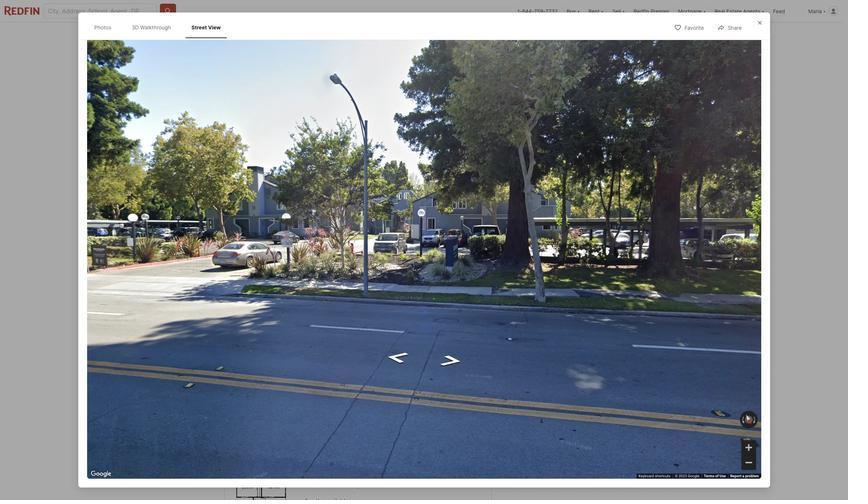 Task type: describe. For each thing, give the bounding box(es) containing it.
3d walkthrough for 3d walkthrough button
[[247, 218, 287, 224]]

dates
[[415, 348, 429, 354]]

298-
[[561, 324, 575, 332]]

walkthrough for 3d walkthrough button
[[255, 218, 287, 224]]

garbage disposal
[[282, 295, 319, 300]]

request a tour
[[541, 280, 582, 288]]

a/c
[[264, 295, 272, 300]]

4 tab from the left
[[356, 24, 384, 42]]

embarcadero
[[315, 461, 347, 468]]

message
[[559, 304, 585, 311]]

a for request a tour
[[566, 280, 569, 288]]

2 for nov 2
[[322, 348, 325, 354]]

transfers
[[242, 332, 267, 339]]

© 2023 google
[[675, 475, 700, 479]]

and
[[434, 323, 445, 330]]

southwood 2850 middlefield rd , palo alto , ca 94306
[[224, 245, 376, 253]]

alto
[[333, 245, 344, 253]]

more dates button
[[398, 346, 432, 355]]

center
[[387, 295, 402, 300]]

friendly
[[237, 295, 254, 300]]

750
[[341, 483, 350, 490]]

nov inside deal save up to a half month's rent! offer valid on select new leases only and excludes transfers [offer good thru nov 11, 2023]
[[315, 332, 326, 339]]

3d walkthrough
[[254, 51, 296, 57]]

1- for 1-2 beds
[[297, 260, 304, 270]]

1-2 baths
[[328, 260, 344, 278]]

report a problem
[[731, 475, 759, 479]]

beds
[[297, 271, 311, 278]]

problem
[[746, 475, 759, 479]]

photos tab
[[88, 18, 117, 37]]

request a tour on:
[[224, 347, 275, 355]]

[offer
[[268, 332, 285, 339]]

palo
[[319, 245, 331, 253]]

0 horizontal spatial 1 bed (1)
[[224, 440, 252, 448]]

pet
[[229, 295, 236, 300]]

$3,004+ /mo price
[[224, 260, 279, 278]]

tour for request a tour on:
[[254, 347, 265, 355]]

• for nov 1
[[301, 347, 304, 355]]

1-2 beds
[[297, 260, 311, 278]]

submit search image
[[164, 7, 172, 15]]

feed
[[773, 8, 785, 14]]

sqft.
[[352, 483, 363, 490]]

fitness
[[371, 295, 386, 300]]

1- for 1-844-759-7732
[[518, 8, 522, 14]]

pet friendly
[[229, 295, 254, 300]]

4
[[382, 348, 385, 354]]

tab list containing photos
[[87, 17, 234, 38]]

a inside deal save up to a half month's rent! offer valid on select new leases only and excludes transfers [offer good thru nov 11, 2023]
[[273, 323, 276, 330]]

send a message
[[538, 304, 585, 311]]

up
[[257, 323, 264, 330]]

price
[[224, 271, 238, 278]]

terms of use
[[704, 475, 726, 479]]

on:
[[267, 347, 275, 355]]

• for nov 4
[[391, 347, 395, 355]]

©
[[675, 475, 678, 479]]

excludes
[[446, 323, 471, 330]]

thru
[[302, 332, 314, 339]]

street view inside tab
[[192, 24, 221, 31]]

1-844-759-7732 link
[[518, 8, 558, 14]]

premier
[[651, 8, 670, 14]]

20 photos button
[[565, 214, 613, 228]]

more dates
[[401, 348, 429, 354]]

pool
[[352, 295, 361, 300]]

750-
[[362, 260, 382, 270]]

(1) for 2 bed (1) tab
[[451, 412, 457, 418]]

3d walkthrough tab
[[126, 18, 177, 37]]

send a message button
[[513, 299, 610, 316]]

2 for 1-2 baths
[[336, 260, 341, 270]]

swimming
[[329, 295, 351, 300]]

a for request a tour on:
[[249, 347, 252, 355]]

swimming pool
[[329, 295, 361, 300]]

bath
[[326, 483, 337, 490]]

a for report a problem
[[743, 475, 745, 479]]

use
[[720, 475, 726, 479]]

feed button
[[769, 0, 804, 22]]

nov 3 button
[[337, 347, 358, 355]]

3d walkthrough for tab list containing photos
[[132, 24, 171, 31]]

1 vertical spatial southwood
[[543, 256, 585, 265]]

/mo
[[263, 260, 279, 270]]

0 horizontal spatial (1)
[[243, 440, 252, 448]]

photos
[[94, 24, 111, 31]]

2023
[[679, 475, 687, 479]]

7732
[[546, 8, 558, 14]]

floor
[[224, 385, 245, 395]]

on
[[361, 323, 368, 330]]

half
[[278, 323, 289, 330]]

11,
[[328, 332, 335, 339]]

2 tab from the left
[[273, 24, 313, 42]]

share button
[[712, 20, 748, 35]]

2850
[[260, 245, 275, 253]]

nov for nov 4
[[371, 348, 380, 354]]

baths
[[328, 271, 344, 278]]

750-980 sq ft
[[362, 260, 399, 278]]

offer
[[331, 323, 345, 330]]

request for request a tour on:
[[224, 347, 247, 355]]

to
[[266, 323, 271, 330]]

deal
[[242, 314, 255, 321]]

rent!
[[315, 323, 329, 330]]

send
[[538, 304, 553, 311]]

redfin
[[634, 8, 649, 14]]

keyboard
[[639, 475, 654, 479]]

the embarcadero image
[[236, 467, 286, 501]]

3d inside button
[[247, 218, 254, 224]]

1 tab from the left
[[224, 24, 273, 42]]

street view tab
[[186, 18, 227, 37]]

nov 4 button
[[367, 347, 388, 355]]

1 inside button
[[292, 348, 295, 354]]

request for request a tour
[[541, 280, 564, 288]]

20
[[581, 218, 588, 224]]

3d for deal
[[254, 51, 260, 57]]

the embarcadero $3,004-$3,172/mo
[[304, 461, 365, 479]]

street view button
[[296, 214, 348, 228]]

1- for 1-2 baths
[[328, 260, 336, 270]]

5 tab from the left
[[384, 24, 424, 42]]

nov for nov 3
[[341, 348, 350, 354]]

google image
[[89, 470, 113, 480]]



Task type: locate. For each thing, give the bounding box(es) containing it.
2 horizontal spatial 1-
[[518, 8, 522, 14]]

deal save up to a half month's rent! offer valid on select new leases only and excludes transfers [offer good thru nov 11, 2023]
[[242, 314, 471, 339]]

2
[[304, 260, 310, 270], [336, 260, 341, 270], [322, 348, 325, 354], [436, 412, 439, 418]]

month's
[[291, 323, 313, 330]]

1 horizontal spatial favorite
[[685, 25, 704, 31]]

1 horizontal spatial ,
[[344, 245, 346, 253]]

0 horizontal spatial 3d walkthrough
[[132, 24, 171, 31]]

759-
[[534, 8, 546, 14]]

1 vertical spatial street
[[313, 218, 328, 224]]

walkthrough inside button
[[255, 218, 287, 224]]

walkthrough inside tab
[[140, 24, 171, 31]]

1 inside tab
[[348, 412, 350, 418]]

walkthrough for tab list containing photos
[[140, 24, 171, 31]]

1 vertical spatial tab list
[[224, 404, 492, 426]]

1
[[292, 348, 295, 354], [348, 412, 350, 418], [224, 440, 228, 448], [304, 483, 307, 490], [322, 483, 324, 490]]

view
[[208, 24, 221, 31], [329, 218, 342, 224]]

1 vertical spatial street view
[[313, 218, 342, 224]]

• right 4
[[391, 347, 395, 355]]

request down transfers
[[224, 347, 247, 355]]

shortcuts
[[655, 475, 671, 479]]

3 tab from the left
[[313, 24, 356, 42]]

4 • from the left
[[391, 347, 395, 355]]

select
[[370, 323, 387, 330]]

of
[[716, 475, 719, 479]]

favorite left share button
[[685, 25, 704, 31]]

tour up message
[[570, 280, 582, 288]]

0 vertical spatial southwood
[[224, 245, 257, 253]]

1 horizontal spatial view
[[329, 218, 342, 224]]

southwood
[[224, 245, 257, 253], [543, 256, 585, 265]]

0 horizontal spatial request
[[224, 347, 247, 355]]

2 · from the left
[[338, 483, 340, 490]]

redfin premier button
[[630, 0, 674, 22]]

southwood up request a tour button
[[543, 256, 585, 265]]

sq
[[362, 271, 369, 278]]

1 · from the left
[[319, 483, 320, 490]]

walkthrough up 2850
[[255, 218, 287, 224]]

3d walkthrough inside button
[[247, 218, 287, 224]]

(1) for 1 bed (1) tab at the bottom of the page
[[363, 412, 369, 418]]

southwood up the $3,004+
[[224, 245, 257, 253]]

2 inside "button"
[[322, 348, 325, 354]]

favorite down 844-
[[514, 29, 533, 35]]

0 horizontal spatial ,
[[316, 245, 318, 253]]

request down 'contact southwood'
[[541, 280, 564, 288]]

2220
[[575, 324, 590, 332]]

save
[[242, 323, 256, 330]]

a right "send"
[[554, 304, 557, 311]]

nov inside "button"
[[311, 348, 320, 354]]

1 • from the left
[[301, 347, 304, 355]]

3 • from the left
[[361, 347, 364, 355]]

· down $3,004-
[[319, 483, 320, 490]]

0 vertical spatial 3d
[[132, 24, 139, 31]]

street inside tab
[[192, 24, 207, 31]]

schools tab
[[424, 24, 459, 42]]

nov 1 button
[[278, 347, 298, 355]]

• right nov 2 "button"
[[331, 347, 334, 355]]

tab list
[[87, 17, 234, 38], [224, 404, 492, 426]]

0 horizontal spatial walkthrough
[[140, 24, 171, 31]]

3d for photos
[[132, 24, 139, 31]]

1 vertical spatial view
[[329, 218, 342, 224]]

2 inside 1-2 beds
[[304, 260, 310, 270]]

nov left 4
[[371, 348, 380, 354]]

a
[[566, 280, 569, 288], [554, 304, 557, 311], [273, 323, 276, 330], [249, 347, 252, 355], [743, 475, 745, 479]]

1 vertical spatial 1 bed (1)
[[224, 440, 252, 448]]

share
[[728, 25, 742, 31]]

•
[[301, 347, 304, 355], [331, 347, 334, 355], [361, 347, 364, 355], [391, 347, 395, 355]]

tour for request a tour
[[570, 280, 582, 288]]

leases
[[402, 323, 419, 330]]

1 horizontal spatial tour
[[570, 280, 582, 288]]

valid
[[347, 323, 360, 330]]

• right 3
[[361, 347, 364, 355]]

1 vertical spatial walkthrough
[[255, 218, 287, 224]]

0 vertical spatial 1 bed (1)
[[348, 412, 369, 418]]

schools tab list
[[224, 22, 465, 42]]

request
[[541, 280, 564, 288], [224, 347, 247, 355]]

0 horizontal spatial tour
[[254, 347, 265, 355]]

contact
[[513, 256, 542, 265]]

1 horizontal spatial 3d walkthrough
[[247, 218, 287, 224]]

(650)
[[543, 324, 560, 332]]

0 vertical spatial street
[[192, 24, 207, 31]]

(1) inside 2 bed (1) tab
[[451, 412, 457, 418]]

0 horizontal spatial ·
[[319, 483, 320, 490]]

3d walkthrough up 2850
[[247, 218, 287, 224]]

1 vertical spatial 3d
[[254, 51, 260, 57]]

nov 4
[[371, 348, 385, 354]]

1 horizontal spatial street view
[[313, 218, 342, 224]]

report
[[731, 475, 742, 479]]

a right to
[[273, 323, 276, 330]]

tour left on:
[[254, 347, 265, 355]]

2 vertical spatial 3d
[[247, 218, 254, 224]]

photos
[[589, 218, 606, 224]]

(650) 298-2220 link
[[513, 319, 610, 337]]

1 bed (1) inside tab
[[348, 412, 369, 418]]

0 vertical spatial tab list
[[87, 17, 234, 38]]

nov 3
[[341, 348, 355, 354]]

ca
[[347, 245, 355, 253]]

3d walkthrough inside tab
[[132, 24, 171, 31]]

1 horizontal spatial request
[[541, 280, 564, 288]]

garbage
[[282, 295, 300, 300]]

dialog
[[78, 13, 770, 488]]

City, Address, School, Agent, ZIP search field
[[44, 4, 157, 18]]

walkthrough
[[261, 51, 296, 57]]

disposal
[[301, 295, 319, 300]]

0 vertical spatial tour
[[570, 280, 582, 288]]

(650) 298-2220 button
[[513, 319, 610, 337]]

0 vertical spatial 3d walkthrough
[[132, 24, 171, 31]]

(1) inside 1 bed (1) tab
[[363, 412, 369, 418]]

walkthrough down the submit search image
[[140, 24, 171, 31]]

bed
[[352, 412, 361, 418], [440, 412, 450, 418], [229, 440, 242, 448], [308, 483, 318, 490]]

0 vertical spatial request
[[541, 280, 564, 288]]

3d inside tab
[[132, 24, 139, 31]]

favorite button down 844-
[[497, 24, 539, 40]]

2 inside tab
[[436, 412, 439, 418]]

1 vertical spatial request
[[224, 347, 247, 355]]

nov for nov 1
[[281, 348, 291, 354]]

favorite button down premier
[[668, 20, 710, 35]]

1 vertical spatial 3d walkthrough
[[247, 218, 287, 224]]

0 horizontal spatial favorite
[[514, 29, 533, 35]]

1 horizontal spatial southwood
[[543, 256, 585, 265]]

1- inside 1-2 beds
[[297, 260, 304, 270]]

2 horizontal spatial (1)
[[451, 412, 457, 418]]

nov down thru
[[311, 348, 320, 354]]

2 bed (1)
[[436, 412, 457, 418]]

nov for nov 2
[[311, 348, 320, 354]]

report a problem link
[[731, 475, 759, 479]]

1 horizontal spatial ·
[[338, 483, 340, 490]]

1- up baths
[[328, 260, 336, 270]]

map entry image
[[455, 243, 492, 280]]

1 horizontal spatial 1-
[[328, 260, 336, 270]]

1 vertical spatial tour
[[254, 347, 265, 355]]

schools
[[432, 30, 451, 36]]

a up message
[[566, 280, 569, 288]]

1 horizontal spatial walkthrough
[[255, 218, 287, 224]]

• for nov 3
[[361, 347, 364, 355]]

keyboard shortcuts
[[639, 475, 671, 479]]

a down transfers
[[249, 347, 252, 355]]

• right nov 1
[[301, 347, 304, 355]]

redfin premier
[[634, 8, 670, 14]]

1 horizontal spatial 1 bed (1)
[[348, 412, 369, 418]]

·
[[319, 483, 320, 490], [338, 483, 340, 490]]

2023]
[[337, 332, 353, 339]]

· left 750
[[338, 483, 340, 490]]

0 horizontal spatial street
[[192, 24, 207, 31]]

1-844-759-7732
[[518, 8, 558, 14]]

terms of use link
[[704, 475, 726, 479]]

1 horizontal spatial street
[[313, 218, 328, 224]]

1 horizontal spatial (1)
[[363, 412, 369, 418]]

tour inside request a tour button
[[570, 280, 582, 288]]

nov 1
[[281, 348, 295, 354]]

3d walkthrough down the submit search image
[[132, 24, 171, 31]]

0 vertical spatial walkthrough
[[140, 24, 171, 31]]

0 horizontal spatial view
[[208, 24, 221, 31]]

dialog containing photos
[[78, 13, 770, 488]]

google
[[688, 475, 700, 479]]

1 bed (1) tab
[[314, 406, 402, 424]]

tab
[[224, 24, 273, 42], [273, 24, 313, 42], [313, 24, 356, 42], [356, 24, 384, 42], [384, 24, 424, 42]]

, left the ca
[[344, 245, 346, 253]]

street
[[192, 24, 207, 31], [313, 218, 328, 224]]

0 horizontal spatial favorite button
[[497, 24, 539, 40]]

$3,004-
[[304, 471, 331, 479]]

nov 2 button
[[307, 347, 328, 355]]

street inside button
[[313, 218, 328, 224]]

0 horizontal spatial 1-
[[297, 260, 304, 270]]

view inside street view tab
[[208, 24, 221, 31]]

summary tab
[[226, 406, 314, 424]]

walkthrough
[[140, 24, 171, 31], [255, 218, 287, 224]]

request inside button
[[541, 280, 564, 288]]

, left palo
[[316, 245, 318, 253]]

0 horizontal spatial street view
[[192, 24, 221, 31]]

1 , from the left
[[316, 245, 318, 253]]

a for send a message
[[554, 304, 557, 311]]

floor plans
[[224, 385, 270, 395]]

$3,004+
[[224, 260, 261, 270]]

the
[[304, 461, 313, 468]]

(1)
[[363, 412, 369, 418], [451, 412, 457, 418], [243, 440, 252, 448]]

94306
[[357, 245, 376, 253]]

2 for 1-2 beds
[[304, 260, 310, 270]]

tab list containing summary
[[224, 404, 492, 426]]

nov right on:
[[281, 348, 291, 354]]

2 , from the left
[[344, 245, 346, 253]]

nov down rent!
[[315, 332, 326, 339]]

1- up beds
[[297, 260, 304, 270]]

more
[[401, 348, 414, 354]]

0 vertical spatial view
[[208, 24, 221, 31]]

a right report
[[743, 475, 745, 479]]

1- inside 1-2 baths
[[328, 260, 336, 270]]

3d
[[132, 24, 139, 31], [254, 51, 260, 57], [247, 218, 254, 224]]

summary
[[258, 412, 282, 418]]

new
[[388, 323, 400, 330]]

1 horizontal spatial favorite button
[[668, 20, 710, 35]]

2 • from the left
[[331, 347, 334, 355]]

0 vertical spatial street view
[[192, 24, 221, 31]]

• for nov 2
[[331, 347, 334, 355]]

street view inside button
[[313, 218, 342, 224]]

20 photos
[[581, 218, 606, 224]]

1 bed · 1 bath · 750 sqft.
[[304, 483, 363, 490]]

1- left the 759-
[[518, 8, 522, 14]]

view inside street view button
[[329, 218, 342, 224]]

middlefield
[[276, 245, 307, 253]]

2 inside 1-2 baths
[[336, 260, 341, 270]]

3d walkthrough button
[[230, 214, 293, 228]]

nov left 3
[[341, 348, 350, 354]]

2 bed (1) tab
[[402, 406, 491, 424]]

image image
[[224, 43, 501, 234], [503, 43, 619, 137], [503, 140, 619, 234]]

0 horizontal spatial southwood
[[224, 245, 257, 253]]



Task type: vqa. For each thing, say whether or not it's contained in the screenshot.
bottommost FROM
no



